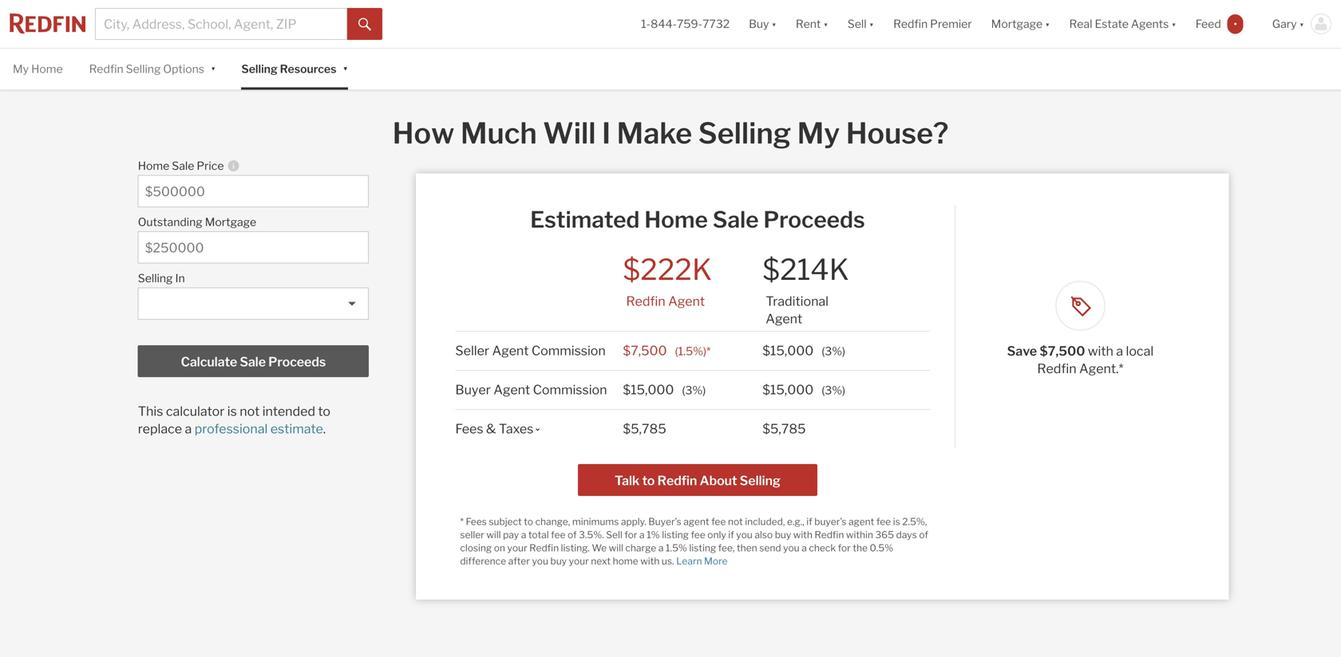 Task type: describe. For each thing, give the bounding box(es) containing it.
resources
[[280, 62, 336, 76]]

will
[[543, 116, 596, 151]]

2 of from the left
[[919, 530, 929, 541]]

local
[[1126, 344, 1154, 359]]

1 $5,785 from the left
[[623, 421, 666, 437]]

learn more
[[676, 556, 728, 568]]

talk to redfin about selling button
[[578, 465, 818, 496]]

759-
[[677, 17, 703, 31]]

buyer agent commission
[[455, 382, 607, 398]]

e.g.,
[[787, 516, 805, 528]]

0 horizontal spatial with
[[641, 556, 660, 568]]

a left "1%"
[[640, 530, 645, 541]]

2 horizontal spatial you
[[783, 543, 800, 554]]

the
[[853, 543, 868, 554]]

selling in
[[138, 272, 185, 285]]

2 horizontal spatial sale
[[713, 206, 759, 233]]

sell inside '* fees subject to change, minimums apply. buyer's agent fee not included, e.g., if buyer's agent fee is 2.5%, seller will pay a total fee of 3.5%. sell for a 1% listing fee only if you also buy with redfin within 365 days of closing on your redfin listing. we will charge a 1.5% listing fee, then send you a check for the 0.5% difference after you buy your next home with us.'
[[606, 530, 623, 541]]

1-844-759-7732 link
[[641, 17, 730, 31]]

home
[[613, 556, 639, 568]]

also
[[755, 530, 773, 541]]

included,
[[745, 516, 785, 528]]

selling resources ▾
[[241, 61, 348, 76]]

more
[[704, 556, 728, 568]]

redfin selling options ▾
[[89, 61, 216, 76]]

redfin inside redfin selling options ▾
[[89, 62, 123, 76]]

calculate sale proceeds
[[181, 354, 326, 370]]

on
[[494, 543, 505, 554]]

listing.
[[561, 543, 590, 554]]

buy ▾ button
[[739, 0, 786, 48]]

$15,000 for $7,500
[[763, 343, 814, 359]]

* inside the $7,500 (1.5%) *
[[707, 345, 711, 358]]

selling inside selling resources ▾
[[241, 62, 278, 76]]

▾ left real at top
[[1045, 17, 1050, 31]]

talk
[[615, 473, 640, 489]]

365
[[875, 530, 894, 541]]

0.5%
[[870, 543, 894, 554]]

$15,000 for $15,000
[[763, 382, 814, 398]]

next
[[591, 556, 611, 568]]

redfin inside redfin premier button
[[894, 17, 928, 31]]

0 vertical spatial proceeds
[[764, 206, 865, 233]]

0 vertical spatial for
[[625, 530, 637, 541]]

agent.*
[[1080, 361, 1124, 377]]

submit search image
[[359, 18, 371, 31]]

0 vertical spatial will
[[487, 530, 501, 541]]

.
[[323, 421, 326, 437]]

redfin inside $222k redfin agent
[[626, 294, 666, 309]]

7732
[[703, 17, 730, 31]]

to inside 'this calculator is not intended to replace a'
[[318, 404, 331, 419]]

seller agent commission
[[455, 343, 606, 359]]

buy ▾ button
[[749, 0, 777, 48]]

$214k traditional agent
[[763, 252, 849, 327]]

talk to redfin about selling
[[615, 473, 781, 489]]

$7,500 (1.5%) *
[[623, 343, 711, 359]]

(1.5%)
[[675, 345, 707, 358]]

1%
[[647, 530, 660, 541]]

agent inside $222k redfin agent
[[668, 294, 705, 309]]

to inside '* fees subject to change, minimums apply. buyer's agent fee not included, e.g., if buyer's agent fee is 2.5%, seller will pay a total fee of 3.5%. sell for a 1% listing fee only if you also buy with redfin within 365 days of closing on your redfin listing. we will charge a 1.5% listing fee, then send you a check for the 0.5% difference after you buy your next home with us.'
[[524, 516, 533, 528]]

professional
[[195, 421, 268, 437]]

a left the "check"
[[802, 543, 807, 554]]

real estate agents ▾ button
[[1060, 0, 1186, 48]]

Outstanding Mortgage text field
[[145, 240, 362, 256]]

(3%) for $15,000
[[822, 384, 846, 397]]

1 vertical spatial my
[[797, 116, 840, 151]]

rent ▾ button
[[786, 0, 838, 48]]

1 horizontal spatial $7,500
[[1040, 344, 1085, 359]]

estimated
[[530, 206, 640, 233]]

redfin premier button
[[884, 0, 982, 48]]

redfin selling options link
[[89, 49, 204, 90]]

calculate sale proceeds button
[[138, 346, 369, 377]]

professional estimate link
[[195, 421, 323, 437]]

2 agent from the left
[[849, 516, 875, 528]]

1-
[[641, 17, 651, 31]]

replace
[[138, 421, 182, 437]]

buyer
[[455, 382, 491, 398]]

with inside with a local redfin agent.*
[[1088, 344, 1114, 359]]

▾ right 'agents'
[[1172, 17, 1177, 31]]

0 horizontal spatial $7,500
[[623, 343, 667, 359]]

feed
[[1196, 17, 1221, 31]]

(3%) for $7,500
[[822, 345, 846, 358]]

1 horizontal spatial will
[[609, 543, 623, 554]]

mortgage ▾ button
[[982, 0, 1060, 48]]

selling inside redfin selling options ▾
[[126, 62, 161, 76]]

much
[[461, 116, 537, 151]]

real estate agents ▾
[[1070, 17, 1177, 31]]

buy
[[749, 17, 769, 31]]

days
[[896, 530, 917, 541]]

this calculator is not intended to replace a
[[138, 404, 331, 437]]

this
[[138, 404, 163, 419]]

▾ right rent
[[823, 17, 829, 31]]

0 horizontal spatial buy
[[551, 556, 567, 568]]

intended
[[262, 404, 315, 419]]

fee up only
[[712, 516, 726, 528]]

Home Sale Price text field
[[145, 184, 362, 199]]

calculator
[[166, 404, 225, 419]]

▾ inside selling resources ▾
[[343, 61, 348, 75]]

with a local redfin agent.*
[[1038, 344, 1154, 377]]

not inside 'this calculator is not intended to replace a'
[[240, 404, 260, 419]]

redfin inside with a local redfin agent.*
[[1038, 361, 1077, 377]]

$15,000 (3%) for $7,500
[[763, 343, 846, 359]]

outstanding mortgage element
[[138, 207, 361, 231]]

learn
[[676, 556, 702, 568]]

after
[[508, 556, 530, 568]]

buy ▾
[[749, 17, 777, 31]]

options
[[163, 62, 204, 76]]

taxes
[[499, 421, 534, 437]]

0 horizontal spatial your
[[507, 543, 527, 554]]

send
[[760, 543, 781, 554]]

fees & taxes
[[455, 421, 534, 437]]

redfin down "total"
[[530, 543, 559, 554]]

1 vertical spatial if
[[728, 530, 734, 541]]

0 vertical spatial buy
[[775, 530, 791, 541]]

a inside 'this calculator is not intended to replace a'
[[185, 421, 192, 437]]

in
[[175, 272, 185, 285]]

redfin inside talk to redfin about selling button
[[658, 473, 697, 489]]

rent
[[796, 17, 821, 31]]

my home
[[13, 62, 63, 76]]

fee left only
[[691, 530, 706, 541]]

is inside 'this calculator is not intended to replace a'
[[227, 404, 237, 419]]

home sale price
[[138, 159, 224, 173]]

gary ▾
[[1273, 17, 1305, 31]]



Task type: locate. For each thing, give the bounding box(es) containing it.
is up professional at the left bottom of page
[[227, 404, 237, 419]]

0 vertical spatial mortgage
[[991, 17, 1043, 31]]

* inside '* fees subject to change, minimums apply. buyer's agent fee not included, e.g., if buyer's agent fee is 2.5%, seller will pay a total fee of 3.5%. sell for a 1% listing fee only if you also buy with redfin within 365 days of closing on your redfin listing. we will charge a 1.5% listing fee, then send you a check for the 0.5% difference after you buy your next home with us.'
[[460, 516, 464, 528]]

1 vertical spatial home
[[138, 159, 169, 173]]

1 horizontal spatial you
[[736, 530, 753, 541]]

1 horizontal spatial sell
[[848, 17, 867, 31]]

0 horizontal spatial home
[[31, 62, 63, 76]]

proceeds
[[764, 206, 865, 233], [268, 354, 326, 370]]

to up "total"
[[524, 516, 533, 528]]

save
[[1007, 344, 1037, 359]]

$222k redfin agent
[[623, 252, 712, 309]]

1 horizontal spatial to
[[524, 516, 533, 528]]

to right talk
[[642, 473, 655, 489]]

0 horizontal spatial my
[[13, 62, 29, 76]]

agent right buyer
[[494, 382, 530, 398]]

your down listing.
[[569, 556, 589, 568]]

sale for proceeds
[[240, 354, 266, 370]]

1 vertical spatial to
[[642, 473, 655, 489]]

with up agent.*
[[1088, 344, 1114, 359]]

1 of from the left
[[568, 530, 577, 541]]

0 vertical spatial you
[[736, 530, 753, 541]]

1 horizontal spatial *
[[707, 345, 711, 358]]

1 vertical spatial mortgage
[[205, 215, 256, 229]]

▾ inside redfin selling options ▾
[[211, 61, 216, 75]]

us.
[[662, 556, 674, 568]]

▾ right rent ▾
[[869, 17, 874, 31]]

redfin down $222k in the top of the page
[[626, 294, 666, 309]]

make
[[617, 116, 692, 151]]

total
[[529, 530, 549, 541]]

charge
[[626, 543, 656, 554]]

change,
[[535, 516, 570, 528]]

1 horizontal spatial home
[[138, 159, 169, 173]]

rent ▾
[[796, 17, 829, 31]]

agent
[[668, 294, 705, 309], [766, 311, 803, 327], [492, 343, 529, 359], [494, 382, 530, 398]]

1 horizontal spatial for
[[838, 543, 851, 554]]

professional estimate .
[[195, 421, 326, 437]]

redfin premier
[[894, 17, 972, 31]]

pay
[[503, 530, 519, 541]]

buy down e.g.,
[[775, 530, 791, 541]]

0 horizontal spatial not
[[240, 404, 260, 419]]

you right the after
[[532, 556, 549, 568]]

with down e.g.,
[[793, 530, 813, 541]]

about
[[700, 473, 737, 489]]

1 vertical spatial *
[[460, 516, 464, 528]]

0 horizontal spatial $5,785
[[623, 421, 666, 437]]

agent down traditional
[[766, 311, 803, 327]]

listing
[[662, 530, 689, 541], [689, 543, 716, 554]]

2 vertical spatial home
[[645, 206, 708, 233]]

1 vertical spatial listing
[[689, 543, 716, 554]]

real
[[1070, 17, 1093, 31]]

commission for buyer agent commission
[[533, 382, 607, 398]]

0 horizontal spatial *
[[460, 516, 464, 528]]

not up fee,
[[728, 516, 743, 528]]

&
[[486, 421, 496, 437]]

0 vertical spatial fees
[[455, 421, 483, 437]]

home for estimated home sale proceeds
[[645, 206, 708, 233]]

0 vertical spatial home
[[31, 62, 63, 76]]

0 vertical spatial listing
[[662, 530, 689, 541]]

fee up 365
[[877, 516, 891, 528]]

0 vertical spatial sale
[[172, 159, 194, 173]]

*
[[707, 345, 711, 358], [460, 516, 464, 528]]

redfin down buyer's
[[815, 530, 844, 541]]

agent
[[684, 516, 709, 528], [849, 516, 875, 528]]

is
[[227, 404, 237, 419], [893, 516, 900, 528]]

City, Address, School, Agent, ZIP search field
[[95, 8, 347, 40]]

* fees subject to change, minimums apply. buyer's agent fee not included, e.g., if buyer's agent fee is 2.5%, seller will pay a total fee of 3.5%. sell for a 1% listing fee only if you also buy with redfin within 365 days of closing on your redfin listing. we will charge a 1.5% listing fee, then send you a check for the 0.5% difference after you buy your next home with us.
[[460, 516, 929, 568]]

1 horizontal spatial if
[[807, 516, 813, 528]]

minimums
[[572, 516, 619, 528]]

•
[[1234, 18, 1237, 30]]

house?
[[846, 116, 949, 151]]

agent up within
[[849, 516, 875, 528]]

$15,000 (3%) for $15,000
[[763, 382, 846, 398]]

home for my home
[[31, 62, 63, 76]]

selling inside 'selling in' 'element'
[[138, 272, 173, 285]]

a left local on the bottom right of page
[[1116, 344, 1123, 359]]

closing
[[460, 543, 492, 554]]

0 horizontal spatial if
[[728, 530, 734, 541]]

you up then
[[736, 530, 753, 541]]

0 horizontal spatial for
[[625, 530, 637, 541]]

fees inside '* fees subject to change, minimums apply. buyer's agent fee not included, e.g., if buyer's agent fee is 2.5%, seller will pay a total fee of 3.5%. sell for a 1% listing fee only if you also buy with redfin within 365 days of closing on your redfin listing. we will charge a 1.5% listing fee, then send you a check for the 0.5% difference after you buy your next home with us.'
[[466, 516, 487, 528]]

for down apply.
[[625, 530, 637, 541]]

1 vertical spatial is
[[893, 516, 900, 528]]

1 vertical spatial commission
[[533, 382, 607, 398]]

1 vertical spatial sell
[[606, 530, 623, 541]]

not up professional estimate link on the bottom left of the page
[[240, 404, 260, 419]]

▾ right resources
[[343, 61, 348, 75]]

seller
[[455, 343, 489, 359]]

gary
[[1273, 17, 1297, 31]]

0 vertical spatial your
[[507, 543, 527, 554]]

0 vertical spatial is
[[227, 404, 237, 419]]

for
[[625, 530, 637, 541], [838, 543, 851, 554]]

fees up seller
[[466, 516, 487, 528]]

1-844-759-7732
[[641, 17, 730, 31]]

1 vertical spatial with
[[793, 530, 813, 541]]

2 horizontal spatial to
[[642, 473, 655, 489]]

rent ▾ button
[[796, 0, 829, 48]]

is inside '* fees subject to change, minimums apply. buyer's agent fee not included, e.g., if buyer's agent fee is 2.5%, seller will pay a total fee of 3.5%. sell for a 1% listing fee only if you also buy with redfin within 365 days of closing on your redfin listing. we will charge a 1.5% listing fee, then send you a check for the 0.5% difference after you buy your next home with us.'
[[893, 516, 900, 528]]

2 $5,785 from the left
[[763, 421, 806, 437]]

save $7,500
[[1007, 344, 1088, 359]]

outstanding
[[138, 215, 203, 229]]

sale
[[172, 159, 194, 173], [713, 206, 759, 233], [240, 354, 266, 370]]

commission for seller agent commission
[[532, 343, 606, 359]]

my home link
[[13, 49, 63, 90]]

1 horizontal spatial agent
[[849, 516, 875, 528]]

1 vertical spatial fees
[[466, 516, 487, 528]]

within
[[846, 530, 873, 541]]

buy down listing.
[[551, 556, 567, 568]]

fees left &
[[455, 421, 483, 437]]

price
[[197, 159, 224, 173]]

0 horizontal spatial will
[[487, 530, 501, 541]]

2 vertical spatial you
[[532, 556, 549, 568]]

2 horizontal spatial home
[[645, 206, 708, 233]]

my
[[13, 62, 29, 76], [797, 116, 840, 151]]

0 horizontal spatial is
[[227, 404, 237, 419]]

fees
[[455, 421, 483, 437], [466, 516, 487, 528]]

1 vertical spatial for
[[838, 543, 851, 554]]

sell inside sell ▾ dropdown button
[[848, 17, 867, 31]]

1 horizontal spatial my
[[797, 116, 840, 151]]

0 vertical spatial with
[[1088, 344, 1114, 359]]

i
[[602, 116, 611, 151]]

check
[[809, 543, 836, 554]]

1 vertical spatial proceeds
[[268, 354, 326, 370]]

a inside with a local redfin agent.*
[[1116, 344, 1123, 359]]

0 vertical spatial not
[[240, 404, 260, 419]]

2 vertical spatial to
[[524, 516, 533, 528]]

fee,
[[718, 543, 735, 554]]

if
[[807, 516, 813, 528], [728, 530, 734, 541]]

1.5%
[[666, 543, 687, 554]]

agent up only
[[684, 516, 709, 528]]

fee down change,
[[551, 530, 566, 541]]

commission
[[532, 343, 606, 359], [533, 382, 607, 398]]

sell right rent ▾
[[848, 17, 867, 31]]

mortgage inside outstanding mortgage element
[[205, 215, 256, 229]]

subject
[[489, 516, 522, 528]]

if up fee,
[[728, 530, 734, 541]]

agent right seller
[[492, 343, 529, 359]]

mortgage ▾ button
[[991, 0, 1050, 48]]

is up days
[[893, 516, 900, 528]]

sale inside button
[[240, 354, 266, 370]]

with down charge
[[641, 556, 660, 568]]

$7,500 right save
[[1040, 344, 1085, 359]]

0 vertical spatial *
[[707, 345, 711, 358]]

0 vertical spatial if
[[807, 516, 813, 528]]

buyer's
[[815, 516, 847, 528]]

only
[[708, 530, 726, 541]]

a down "calculator"
[[185, 421, 192, 437]]

you right send
[[783, 543, 800, 554]]

mortgage inside mortgage ▾ dropdown button
[[991, 17, 1043, 31]]

estimate
[[270, 421, 323, 437]]

a up the us.
[[659, 543, 664, 554]]

$15,000
[[763, 343, 814, 359], [623, 382, 674, 398], [763, 382, 814, 398]]

proceeds up intended
[[268, 354, 326, 370]]

1 horizontal spatial of
[[919, 530, 929, 541]]

if right e.g.,
[[807, 516, 813, 528]]

(3%)
[[822, 345, 846, 358], [682, 384, 706, 397], [822, 384, 846, 397]]

selling
[[126, 62, 161, 76], [241, 62, 278, 76], [698, 116, 791, 151], [138, 272, 173, 285], [740, 473, 781, 489]]

▾ right buy
[[772, 17, 777, 31]]

2 horizontal spatial with
[[1088, 344, 1114, 359]]

1 horizontal spatial $5,785
[[763, 421, 806, 437]]

redfin left about
[[658, 473, 697, 489]]

$7,500 left (1.5%)
[[623, 343, 667, 359]]

not
[[240, 404, 260, 419], [728, 516, 743, 528]]

0 vertical spatial commission
[[532, 343, 606, 359]]

of down 2.5%,
[[919, 530, 929, 541]]

mortgage
[[991, 17, 1043, 31], [205, 215, 256, 229]]

then
[[737, 543, 757, 554]]

0 vertical spatial my
[[13, 62, 29, 76]]

2 vertical spatial sale
[[240, 354, 266, 370]]

▾ right gary
[[1300, 17, 1305, 31]]

agent inside $214k traditional agent
[[766, 311, 803, 327]]

a right pay
[[521, 530, 526, 541]]

we
[[592, 543, 607, 554]]

1 horizontal spatial buy
[[775, 530, 791, 541]]

sell ▾ button
[[838, 0, 884, 48]]

1 horizontal spatial mortgage
[[991, 17, 1043, 31]]

calculate
[[181, 354, 237, 370]]

0 horizontal spatial sale
[[172, 159, 194, 173]]

mortgage ▾
[[991, 17, 1050, 31]]

▾ right options
[[211, 61, 216, 75]]

redfin left premier
[[894, 17, 928, 31]]

1 horizontal spatial listing
[[689, 543, 716, 554]]

0 horizontal spatial mortgage
[[205, 215, 256, 229]]

1 vertical spatial not
[[728, 516, 743, 528]]

sell ▾ button
[[848, 0, 874, 48]]

real estate agents ▾ link
[[1070, 0, 1177, 48]]

0 horizontal spatial listing
[[662, 530, 689, 541]]

sale for price
[[172, 159, 194, 173]]

0 vertical spatial sell
[[848, 17, 867, 31]]

1 vertical spatial your
[[569, 556, 589, 568]]

to
[[318, 404, 331, 419], [642, 473, 655, 489], [524, 516, 533, 528]]

mortgage up the outstanding mortgage text box
[[205, 215, 256, 229]]

1 horizontal spatial with
[[793, 530, 813, 541]]

estimated home sale proceeds
[[530, 206, 865, 233]]

for left the
[[838, 543, 851, 554]]

0 horizontal spatial you
[[532, 556, 549, 568]]

redfin right my home
[[89, 62, 123, 76]]

traditional
[[766, 294, 829, 309]]

2 vertical spatial with
[[641, 556, 660, 568]]

0 horizontal spatial proceeds
[[268, 354, 326, 370]]

0 horizontal spatial agent
[[684, 516, 709, 528]]

1 horizontal spatial proceeds
[[764, 206, 865, 233]]

how
[[393, 116, 455, 151]]

to inside talk to redfin about selling button
[[642, 473, 655, 489]]

difference
[[460, 556, 506, 568]]

apply.
[[621, 516, 647, 528]]

sell ▾
[[848, 17, 874, 31]]

commission down seller agent commission
[[533, 382, 607, 398]]

seller
[[460, 530, 484, 541]]

proceeds up $214k
[[764, 206, 865, 233]]

listing up 1.5%
[[662, 530, 689, 541]]

selling inside talk to redfin about selling button
[[740, 473, 781, 489]]

1 vertical spatial sale
[[713, 206, 759, 233]]

learn more link
[[676, 556, 728, 568]]

of up listing.
[[568, 530, 577, 541]]

0 horizontal spatial of
[[568, 530, 577, 541]]

estate
[[1095, 17, 1129, 31]]

0 vertical spatial to
[[318, 404, 331, 419]]

redfin down save $7,500
[[1038, 361, 1077, 377]]

mortgage left real at top
[[991, 17, 1043, 31]]

1 agent from the left
[[684, 516, 709, 528]]

1 vertical spatial you
[[783, 543, 800, 554]]

how much will i make selling my house?
[[393, 116, 949, 151]]

listing up learn more link
[[689, 543, 716, 554]]

$7,500
[[623, 343, 667, 359], [1040, 344, 1085, 359]]

1 vertical spatial will
[[609, 543, 623, 554]]

1 vertical spatial buy
[[551, 556, 567, 568]]

$214k
[[763, 252, 849, 287]]

will up home
[[609, 543, 623, 554]]

0 horizontal spatial to
[[318, 404, 331, 419]]

$15,000 (3%)
[[763, 343, 846, 359], [623, 382, 706, 398], [763, 382, 846, 398]]

1 horizontal spatial not
[[728, 516, 743, 528]]

selling in element
[[138, 264, 361, 288]]

commission up buyer agent commission
[[532, 343, 606, 359]]

your up the after
[[507, 543, 527, 554]]

agent down $222k in the top of the page
[[668, 294, 705, 309]]

selling resources link
[[241, 49, 336, 90]]

to up .
[[318, 404, 331, 419]]

1 horizontal spatial sale
[[240, 354, 266, 370]]

1 horizontal spatial your
[[569, 556, 589, 568]]

not inside '* fees subject to change, minimums apply. buyer's agent fee not included, e.g., if buyer's agent fee is 2.5%, seller will pay a total fee of 3.5%. sell for a 1% listing fee only if you also buy with redfin within 365 days of closing on your redfin listing. we will charge a 1.5% listing fee, then send you a check for the 0.5% difference after you buy your next home with us.'
[[728, 516, 743, 528]]

sell up we
[[606, 530, 623, 541]]

1 horizontal spatial is
[[893, 516, 900, 528]]

0 horizontal spatial sell
[[606, 530, 623, 541]]

proceeds inside button
[[268, 354, 326, 370]]

will up on
[[487, 530, 501, 541]]



Task type: vqa. For each thing, say whether or not it's contained in the screenshot.
Lakewood to the left
no



